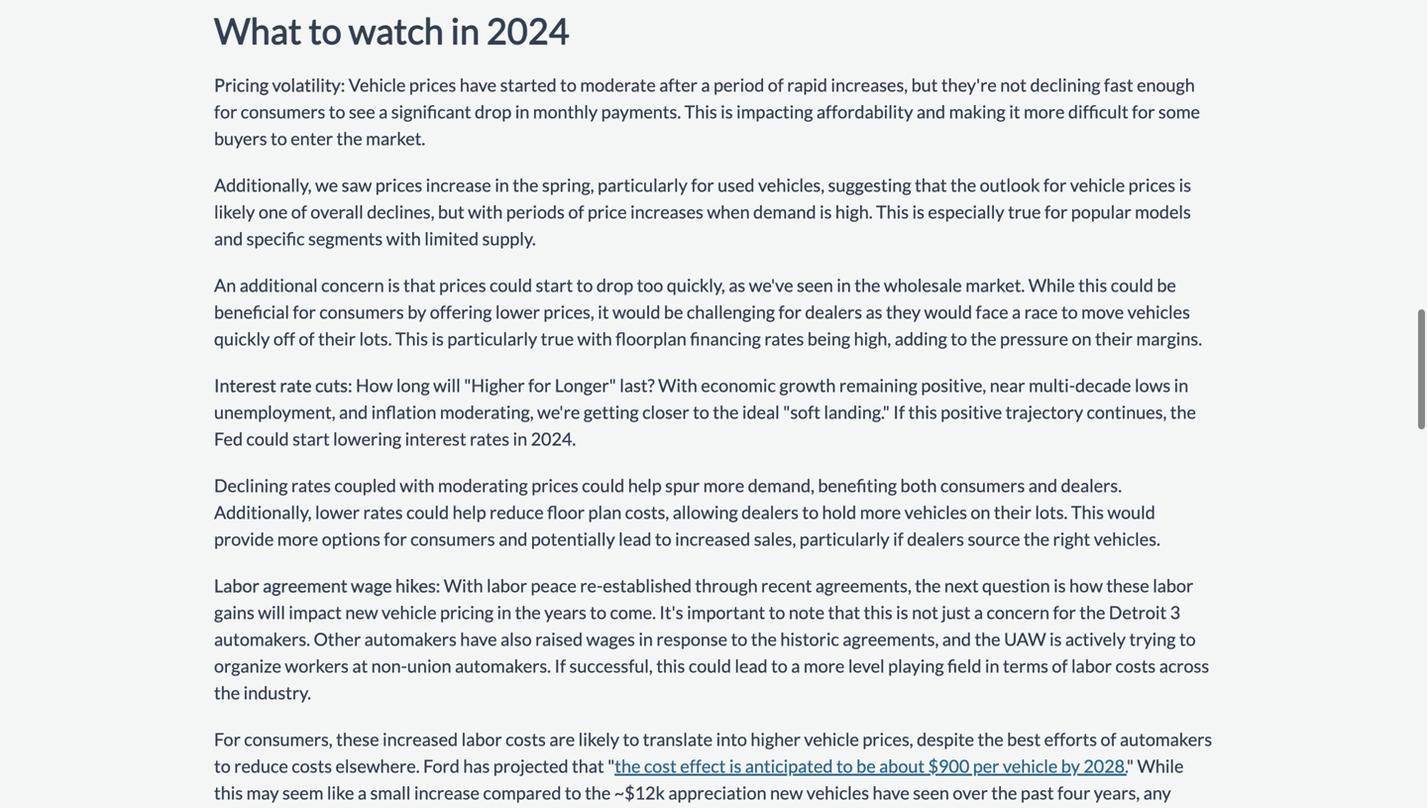 Task type: describe. For each thing, give the bounding box(es) containing it.
true inside additionally, we saw prices increase in the spring, particularly for used vehicles, suggesting that the outlook for vehicle prices is likely one of overall declines, but with periods of price increases when demand is high. this is especially true for popular models and specific segments with limited supply.
[[1008, 201, 1041, 223]]

floor
[[547, 501, 585, 523]]

reduce for costs
[[234, 755, 288, 777]]

lead inside declining rates coupled with moderating prices could help spur more demand, benefiting both consumers and dealers. additionally, lower rates could help reduce floor plan costs, allowing dealers to hold more vehicles on their lots. this would provide more options for consumers and potentially lead to increased sales, particularly if dealers source the right vehicles.
[[619, 528, 652, 550]]

but inside additionally, we saw prices increase in the spring, particularly for used vehicles, suggesting that the outlook for vehicle prices is likely one of overall declines, but with periods of price increases when demand is high. this is especially true for popular models and specific segments with limited supply.
[[438, 201, 465, 223]]

while inside " while this may seem like a small increase compared to the ~$12k appreciation new vehicles have seen over the past four years, an
[[1138, 755, 1184, 777]]

per
[[973, 755, 1000, 777]]

1 vertical spatial agreements,
[[843, 628, 939, 650]]

to down costs,
[[655, 528, 672, 550]]

1 horizontal spatial would
[[925, 301, 973, 323]]

non-
[[371, 655, 407, 677]]

best
[[1007, 728, 1041, 750]]

allowing
[[673, 501, 738, 523]]

pricing
[[214, 74, 269, 96]]

and inside additionally, we saw prices increase in the spring, particularly for used vehicles, suggesting that the outlook for vehicle prices is likely one of overall declines, but with periods of price increases when demand is high. this is especially true for popular models and specific segments with limited supply.
[[214, 228, 243, 250]]

with down declines,
[[386, 228, 421, 250]]

but inside vehicle prices have started to moderate after a period of rapid increases, but they're not declining fast enough for consumers to see a significant drop in monthly payments. this is impacting affordability and making it more difficult for some buyers to enter the market.
[[912, 74, 938, 96]]

union
[[407, 655, 452, 677]]

seem
[[282, 782, 324, 804]]

to left translate
[[623, 728, 640, 750]]

2024.
[[531, 428, 576, 450]]

is up the models
[[1179, 174, 1192, 196]]

one
[[259, 201, 288, 223]]

have inside " while this may seem like a small increase compared to the ~$12k appreciation new vehicles have seen over the past four years, an
[[873, 782, 910, 804]]

supply.
[[482, 228, 536, 250]]

response
[[657, 628, 728, 650]]

particularly inside additionally, we saw prices increase in the spring, particularly for used vehicles, suggesting that the outlook for vehicle prices is likely one of overall declines, but with periods of price increases when demand is high. this is especially true for popular models and specific segments with limited supply.
[[598, 174, 688, 196]]

more up allowing
[[704, 475, 745, 496]]

translate
[[643, 728, 713, 750]]

to inside " while this may seem like a small increase compared to the ~$12k appreciation new vehicles have seen over the past four years, an
[[565, 782, 582, 804]]

additionally, inside additionally, we saw prices increase in the spring, particularly for used vehicles, suggesting that the outlook for vehicle prices is likely one of overall declines, but with periods of price increases when demand is high. this is especially true for popular models and specific segments with limited supply.
[[214, 174, 312, 196]]

in left 2024
[[451, 9, 480, 52]]

declining rates coupled with moderating prices could help spur more demand, benefiting both consumers and dealers. additionally, lower rates could help reduce floor plan costs, allowing dealers to hold more vehicles on their lots. this would provide more options for consumers and potentially lead to increased sales, particularly if dealers source the right vehicles.
[[214, 475, 1161, 550]]

cuts:
[[315, 374, 352, 396]]

a right just
[[974, 601, 983, 623]]

the down face
[[971, 328, 997, 350]]

near
[[990, 374, 1026, 396]]

new inside " while this may seem like a small increase compared to the ~$12k appreciation new vehicles have seen over the past four years, an
[[770, 782, 803, 804]]

used
[[718, 174, 755, 196]]

playing
[[888, 655, 944, 677]]

would inside declining rates coupled with moderating prices could help spur more demand, benefiting both consumers and dealers. additionally, lower rates could help reduce floor plan costs, allowing dealers to hold more vehicles on their lots. this would provide more options for consumers and potentially lead to increased sales, particularly if dealers source the right vehicles.
[[1108, 501, 1156, 523]]

provide
[[214, 528, 274, 550]]

for down we've
[[779, 301, 802, 323]]

raised
[[535, 628, 583, 650]]

to inside the how long will "higher for longer" last? with economic growth remaining positive, near multi-decade lows in unemployment, and inflation moderating, we're getting closer to the ideal "soft landing." if this positive trajectory continues, the fed could start lowering interest rates in 2024.
[[693, 401, 710, 423]]

impacting
[[737, 101, 813, 123]]

2 horizontal spatial their
[[1095, 328, 1133, 350]]

a inside " while this may seem like a small increase compared to the ~$12k appreciation new vehicles have seen over the past four years, an
[[358, 782, 367, 804]]

start inside the how long will "higher for longer" last? with economic growth remaining positive, near multi-decade lows in unemployment, and inflation moderating, we're getting closer to the ideal "soft landing." if this positive trajectory continues, the fed could start lowering interest rates in 2024.
[[293, 428, 330, 450]]

to down for
[[214, 755, 231, 777]]

saw
[[342, 174, 372, 196]]

to down historic
[[771, 655, 788, 677]]

for left 'popular'
[[1045, 201, 1068, 223]]

drop inside vehicle prices have started to moderate after a period of rapid increases, but they're not declining fast enough for consumers to see a significant drop in monthly payments. this is impacting affordability and making it more difficult for some buyers to enter the market.
[[475, 101, 512, 123]]

popular
[[1071, 201, 1132, 223]]

with up supply.
[[468, 201, 503, 223]]

consumers,
[[244, 728, 333, 750]]

especially
[[928, 201, 1005, 223]]

more inside with labor peace re-established through recent agreements, the next question is how these labor gains will impact new vehicle pricing in the years to come. it's important to note that this is not just a concern for the detroit 3 automakers. other automakers have also raised wages in response to the historic agreements, and the uaw is actively trying to organize workers at non-union automakers. if successful, this could lead to a more level playing field in terms of labor costs across the industry.
[[804, 655, 845, 677]]

note
[[789, 601, 825, 623]]

this up level
[[864, 601, 893, 623]]

efforts
[[1045, 728, 1098, 750]]

for right outlook
[[1044, 174, 1067, 196]]

rates inside an additional concern is that prices could start to drop too quickly, as we've seen in the wholesale market. while this could be beneficial for consumers by offering lower prices, it would be challenging for dealers as they would face a race to move vehicles quickly off of their lots. this is particularly true with floorplan financing rates being high, adding to the pressure on their margins.
[[765, 328, 804, 350]]

closer
[[643, 401, 690, 423]]

prices inside vehicle prices have started to moderate after a period of rapid increases, but they're not declining fast enough for consumers to see a significant drop in monthly payments. this is impacting affordability and making it more difficult for some buyers to enter the market.
[[409, 74, 456, 96]]

1 horizontal spatial as
[[866, 301, 883, 323]]

is left high.
[[820, 201, 832, 223]]

the down lows
[[1171, 401, 1197, 423]]

could up move
[[1111, 274, 1154, 296]]

the down per
[[992, 782, 1018, 804]]

true inside an additional concern is that prices could start to drop too quickly, as we've seen in the wholesale market. while this could be beneficial for consumers by offering lower prices, it would be challenging for dealers as they would face a race to move vehicles quickly off of their lots. this is particularly true with floorplan financing rates being high, adding to the pressure on their margins.
[[541, 328, 574, 350]]

additionally, we saw prices increase in the spring, particularly for used vehicles, suggesting that the outlook for vehicle prices is likely one of overall declines, but with periods of price increases when demand is high. this is especially true for popular models and specific segments with limited supply.
[[214, 174, 1192, 250]]

if inside the how long will "higher for longer" last? with economic growth remaining positive, near multi-decade lows in unemployment, and inflation moderating, we're getting closer to the ideal "soft landing." if this positive trajectory continues, the fed could start lowering interest rates in 2024.
[[894, 401, 905, 423]]

labor left peace on the bottom
[[487, 575, 527, 597]]

0 horizontal spatial as
[[729, 274, 746, 296]]

lower inside declining rates coupled with moderating prices could help spur more demand, benefiting both consumers and dealers. additionally, lower rates could help reduce floor plan costs, allowing dealers to hold more vehicles on their lots. this would provide more options for consumers and potentially lead to increased sales, particularly if dealers source the right vehicles.
[[315, 501, 360, 523]]

of inside with labor peace re-established through recent agreements, the next question is how these labor gains will impact new vehicle pricing in the years to come. it's important to note that this is not just a concern for the detroit 3 automakers. other automakers have also raised wages in response to the historic agreements, and the uaw is actively trying to organize workers at non-union automakers. if successful, this could lead to a more level playing field in terms of labor costs across the industry.
[[1052, 655, 1068, 677]]

floorplan
[[616, 328, 687, 350]]

0 horizontal spatial their
[[318, 328, 356, 350]]

for inside with labor peace re-established through recent agreements, the next question is how these labor gains will impact new vehicle pricing in the years to come. it's important to note that this is not just a concern for the detroit 3 automakers. other automakers have also raised wages in response to the historic agreements, and the uaw is actively trying to organize workers at non-union automakers. if successful, this could lead to a more level playing field in terms of labor costs across the industry.
[[1053, 601, 1076, 623]]

market. inside an additional concern is that prices could start to drop too quickly, as we've seen in the wholesale market. while this could be beneficial for consumers by offering lower prices, it would be challenging for dealers as they would face a race to move vehicles quickly off of their lots. this is particularly true with floorplan financing rates being high, adding to the pressure on their margins.
[[966, 274, 1025, 296]]

recent
[[761, 575, 812, 597]]

0 horizontal spatial costs
[[292, 755, 332, 777]]

1 horizontal spatial automakers.
[[455, 655, 551, 677]]

vehicles inside an additional concern is that prices could start to drop too quickly, as we've seen in the wholesale market. while this could be beneficial for consumers by offering lower prices, it would be challenging for dealers as they would face a race to move vehicles quickly off of their lots. this is particularly true with floorplan financing rates being high, adding to the pressure on their margins.
[[1128, 301, 1191, 323]]

hold
[[822, 501, 857, 523]]

making
[[949, 101, 1006, 123]]

consumers up source
[[941, 475, 1025, 496]]

is down into
[[730, 755, 742, 777]]

watch
[[349, 9, 444, 52]]

additionally, inside declining rates coupled with moderating prices could help spur more demand, benefiting both consumers and dealers. additionally, lower rates could help reduce floor plan costs, allowing dealers to hold more vehicles on their lots. this would provide more options for consumers and potentially lead to increased sales, particularly if dealers source the right vehicles.
[[214, 501, 312, 523]]

these inside for consumers, these increased labor costs are likely to translate into higher vehicle prices, despite the best efforts of automakers to reduce costs elsewhere. ford has projected that "
[[336, 728, 379, 750]]

interest
[[214, 374, 277, 396]]

labor up 3
[[1153, 575, 1194, 597]]

it inside vehicle prices have started to moderate after a period of rapid increases, but they're not declining fast enough for consumers to see a significant drop in monthly payments. this is impacting affordability and making it more difficult for some buyers to enter the market.
[[1009, 101, 1021, 123]]

to up across
[[1180, 628, 1196, 650]]

the down organize
[[214, 682, 240, 704]]

enter
[[291, 128, 333, 149]]

if
[[893, 528, 904, 550]]

spring,
[[542, 174, 594, 196]]

fast
[[1104, 74, 1134, 96]]

and inside the how long will "higher for longer" last? with economic growth remaining positive, near multi-decade lows in unemployment, and inflation moderating, we're getting closer to the ideal "soft landing." if this positive trajectory continues, the fed could start lowering interest rates in 2024.
[[339, 401, 368, 423]]

is right uaw
[[1050, 628, 1062, 650]]

terms
[[1003, 655, 1049, 677]]

to right adding
[[951, 328, 968, 350]]

coupled
[[334, 475, 396, 496]]

and inside with labor peace re-established through recent agreements, the next question is how these labor gains will impact new vehicle pricing in the years to come. it's important to note that this is not just a concern for the detroit 3 automakers. other automakers have also raised wages in response to the historic agreements, and the uaw is actively trying to organize workers at non-union automakers. if successful, this could lead to a more level playing field in terms of labor costs across the industry.
[[943, 628, 972, 650]]

prices up declines,
[[375, 174, 423, 196]]

this inside vehicle prices have started to moderate after a period of rapid increases, but they're not declining fast enough for consumers to see a significant drop in monthly payments. this is impacting affordability and making it more difficult for some buyers to enter the market.
[[685, 101, 717, 123]]

to up volatility:
[[309, 9, 342, 52]]

to left see
[[329, 101, 346, 123]]

additional
[[240, 274, 318, 296]]

the up "field"
[[975, 628, 1001, 650]]

the inside declining rates coupled with moderating prices could help spur more demand, benefiting both consumers and dealers. additionally, lower rates could help reduce floor plan costs, allowing dealers to hold more vehicles on their lots. this would provide more options for consumers and potentially lead to increased sales, particularly if dealers source the right vehicles.
[[1024, 528, 1050, 550]]

this down the response
[[657, 655, 685, 677]]

benefiting
[[818, 475, 897, 496]]

" while this may seem like a small increase compared to the ~$12k appreciation new vehicles have seen over the past four years, an
[[214, 755, 1184, 808]]

wages
[[586, 628, 635, 650]]

a right after
[[701, 74, 710, 96]]

difficult
[[1069, 101, 1129, 123]]

in inside vehicle prices have started to moderate after a period of rapid increases, but they're not declining fast enough for consumers to see a significant drop in monthly payments. this is impacting affordability and making it more difficult for some buyers to enter the market.
[[515, 101, 530, 123]]

the up periods
[[513, 174, 539, 196]]

like
[[327, 782, 354, 804]]

1 vertical spatial costs
[[506, 728, 546, 750]]

vehicles,
[[758, 174, 825, 196]]

both
[[901, 475, 937, 496]]

and inside vehicle prices have started to moderate after a period of rapid increases, but they're not declining fast enough for consumers to see a significant drop in monthly payments. this is impacting affordability and making it more difficult for some buyers to enter the market.
[[917, 101, 946, 123]]

while inside an additional concern is that prices could start to drop too quickly, as we've seen in the wholesale market. while this could be beneficial for consumers by offering lower prices, it would be challenging for dealers as they would face a race to move vehicles quickly off of their lots. this is particularly true with floorplan financing rates being high, adding to the pressure on their margins.
[[1029, 274, 1075, 296]]

is left just
[[896, 601, 909, 623]]

moderating,
[[440, 401, 534, 423]]

also
[[501, 628, 532, 650]]

agreement
[[263, 575, 348, 597]]

in down come.
[[639, 628, 653, 650]]

what to watch in 2024
[[214, 9, 570, 52]]

1 vertical spatial be
[[664, 301, 683, 323]]

the down economic
[[713, 401, 739, 423]]

potentially
[[531, 528, 615, 550]]

to left hold
[[802, 501, 819, 523]]

re-
[[580, 575, 603, 597]]

long
[[396, 374, 430, 396]]

in inside an additional concern is that prices could start to drop too quickly, as we've seen in the wholesale market. while this could be beneficial for consumers by offering lower prices, it would be challenging for dealers as they would face a race to move vehicles quickly off of their lots. this is particularly true with floorplan financing rates being high, adding to the pressure on their margins.
[[837, 274, 851, 296]]

these inside with labor peace re-established through recent agreements, the next question is how these labor gains will impact new vehicle pricing in the years to come. it's important to note that this is not just a concern for the detroit 3 automakers. other automakers have also raised wages in response to the historic agreements, and the uaw is actively trying to organize workers at non-union automakers. if successful, this could lead to a more level playing field in terms of labor costs across the industry.
[[1107, 575, 1150, 597]]

costs inside with labor peace re-established through recent agreements, the next question is how these labor gains will impact new vehicle pricing in the years to come. it's important to note that this is not just a concern for the detroit 3 automakers. other automakers have also raised wages in response to the historic agreements, and the uaw is actively trying to organize workers at non-union automakers. if successful, this could lead to a more level playing field in terms of labor costs across the industry.
[[1116, 655, 1156, 677]]

automakers inside with labor peace re-established through recent agreements, the next question is how these labor gains will impact new vehicle pricing in the years to come. it's important to note that this is not just a concern for the detroit 3 automakers. other automakers have also raised wages in response to the historic agreements, and the uaw is actively trying to organize workers at non-union automakers. if successful, this could lead to a more level playing field in terms of labor costs across the industry.
[[365, 628, 457, 650]]

elsewhere.
[[336, 755, 420, 777]]

models
[[1135, 201, 1192, 223]]

ford
[[423, 755, 460, 777]]

lots. inside declining rates coupled with moderating prices could help spur more demand, benefiting both consumers and dealers. additionally, lower rates could help reduce floor plan costs, allowing dealers to hold more vehicles on their lots. this would provide more options for consumers and potentially lead to increased sales, particularly if dealers source the right vehicles.
[[1035, 501, 1068, 523]]

over
[[953, 782, 988, 804]]

to down recent
[[769, 601, 786, 623]]

is left the especially
[[913, 201, 925, 223]]

in up also
[[497, 601, 512, 623]]

the left historic
[[751, 628, 777, 650]]

peace
[[531, 575, 577, 597]]

with inside the how long will "higher for longer" last? with economic growth remaining positive, near multi-decade lows in unemployment, and inflation moderating, we're getting closer to the ideal "soft landing." if this positive trajectory continues, the fed could start lowering interest rates in 2024.
[[658, 374, 698, 396]]

how
[[1070, 575, 1103, 597]]

increased inside for consumers, these increased labor costs are likely to translate into higher vehicle prices, despite the best efforts of automakers to reduce costs elsewhere. ford has projected that "
[[383, 728, 458, 750]]

2 horizontal spatial be
[[1157, 274, 1177, 296]]

new inside with labor peace re-established through recent agreements, the next question is how these labor gains will impact new vehicle pricing in the years to come. it's important to note that this is not just a concern for the detroit 3 automakers. other automakers have also raised wages in response to the historic agreements, and the uaw is actively trying to organize workers at non-union automakers. if successful, this could lead to a more level playing field in terms of labor costs across the industry.
[[345, 601, 378, 623]]

for down enough
[[1132, 101, 1155, 123]]

more up if
[[860, 501, 901, 523]]

detroit
[[1109, 601, 1167, 623]]

what
[[214, 9, 302, 52]]

getting
[[584, 401, 639, 423]]

labor inside for consumers, these increased labor costs are likely to translate into higher vehicle prices, despite the best efforts of automakers to reduce costs elsewhere. ford has projected that "
[[462, 728, 502, 750]]

financing
[[690, 328, 761, 350]]

the up also
[[515, 601, 541, 623]]

if inside with labor peace re-established through recent agreements, the next question is how these labor gains will impact new vehicle pricing in the years to come. it's important to note that this is not just a concern for the detroit 3 automakers. other automakers have also raised wages in response to the historic agreements, and the uaw is actively trying to organize workers at non-union automakers. if successful, this could lead to a more level playing field in terms of labor costs across the industry.
[[555, 655, 566, 677]]

1 horizontal spatial be
[[857, 755, 876, 777]]

next
[[945, 575, 979, 597]]

this inside an additional concern is that prices could start to drop too quickly, as we've seen in the wholesale market. while this could be beneficial for consumers by offering lower prices, it would be challenging for dealers as they would face a race to move vehicles quickly off of their lots. this is particularly true with floorplan financing rates being high, adding to the pressure on their margins.
[[1079, 274, 1108, 296]]

the up high,
[[855, 274, 881, 296]]

rate
[[280, 374, 312, 396]]

vehicles inside " while this may seem like a small increase compared to the ~$12k appreciation new vehicles have seen over the past four years, an
[[807, 782, 870, 804]]

consumers up hikes:
[[411, 528, 495, 550]]

to right 'race' on the top right
[[1062, 301, 1078, 323]]

to right anticipated
[[837, 755, 853, 777]]

labor down "actively"
[[1072, 655, 1112, 677]]

to up monthly
[[560, 74, 577, 96]]

prices inside an additional concern is that prices could start to drop too quickly, as we've seen in the wholesale market. while this could be beneficial for consumers by offering lower prices, it would be challenging for dealers as they would face a race to move vehicles quickly off of their lots. this is particularly true with floorplan financing rates being high, adding to the pressure on their margins.
[[439, 274, 486, 296]]

rates inside the how long will "higher for longer" last? with economic growth remaining positive, near multi-decade lows in unemployment, and inflation moderating, we're getting closer to the ideal "soft landing." if this positive trajectory continues, the fed could start lowering interest rates in 2024.
[[470, 428, 510, 450]]

they
[[886, 301, 921, 323]]

of inside vehicle prices have started to moderate after a period of rapid increases, but they're not declining fast enough for consumers to see a significant drop in monthly payments. this is impacting affordability and making it more difficult for some buyers to enter the market.
[[768, 74, 784, 96]]

consumers inside an additional concern is that prices could start to drop too quickly, as we've seen in the wholesale market. while this could be beneficial for consumers by offering lower prices, it would be challenging for dealers as they would face a race to move vehicles quickly off of their lots. this is particularly true with floorplan financing rates being high, adding to the pressure on their margins.
[[319, 301, 404, 323]]

quickly,
[[667, 274, 725, 296]]

1 horizontal spatial by
[[1062, 755, 1081, 777]]

automakers inside for consumers, these increased labor costs are likely to translate into higher vehicle prices, despite the best efforts of automakers to reduce costs elsewhere. ford has projected that "
[[1120, 728, 1213, 750]]

$900
[[928, 755, 970, 777]]

likely inside additionally, we saw prices increase in the spring, particularly for used vehicles, suggesting that the outlook for vehicle prices is likely one of overall declines, but with periods of price increases when demand is high. this is especially true for popular models and specific segments with limited supply.
[[214, 201, 255, 223]]

at
[[352, 655, 368, 677]]

could down supply.
[[490, 274, 532, 296]]

years
[[545, 601, 587, 623]]

that inside an additional concern is that prices could start to drop too quickly, as we've seen in the wholesale market. while this could be beneficial for consumers by offering lower prices, it would be challenging for dealers as they would face a race to move vehicles quickly off of their lots. this is particularly true with floorplan financing rates being high, adding to the pressure on their margins.
[[404, 274, 436, 296]]

started
[[500, 74, 557, 96]]

of right one
[[291, 201, 307, 223]]

this inside " while this may seem like a small increase compared to the ~$12k appreciation new vehicles have seen over the past four years, an
[[214, 782, 243, 804]]

enough
[[1137, 74, 1195, 96]]

rates left coupled
[[291, 475, 331, 496]]

of down spring,
[[568, 201, 584, 223]]

dealers inside an additional concern is that prices could start to drop too quickly, as we've seen in the wholesale market. while this could be beneficial for consumers by offering lower prices, it would be challenging for dealers as they would face a race to move vehicles quickly off of their lots. this is particularly true with floorplan financing rates being high, adding to the pressure on their margins.
[[805, 301, 863, 323]]

prices, inside for consumers, these increased labor costs are likely to translate into higher vehicle prices, despite the best efforts of automakers to reduce costs elsewhere. ford has projected that "
[[863, 728, 914, 750]]

growth
[[780, 374, 836, 396]]

the left '~$12k'
[[585, 782, 611, 804]]

hikes:
[[396, 575, 441, 597]]

off
[[273, 328, 295, 350]]

their inside declining rates coupled with moderating prices could help spur more demand, benefiting both consumers and dealers. additionally, lower rates could help reduce floor plan costs, allowing dealers to hold more vehicles on their lots. this would provide more options for consumers and potentially lead to increased sales, particularly if dealers source the right vehicles.
[[994, 501, 1032, 523]]

source
[[968, 528, 1021, 550]]

vehicles inside declining rates coupled with moderating prices could help spur more demand, benefiting both consumers and dealers. additionally, lower rates could help reduce floor plan costs, allowing dealers to hold more vehicles on their lots. this would provide more options for consumers and potentially lead to increased sales, particularly if dealers source the right vehicles.
[[905, 501, 968, 523]]

with inside an additional concern is that prices could start to drop too quickly, as we've seen in the wholesale market. while this could be beneficial for consumers by offering lower prices, it would be challenging for dealers as they would face a race to move vehicles quickly off of their lots. this is particularly true with floorplan financing rates being high, adding to the pressure on their margins.
[[578, 328, 612, 350]]

could inside with labor peace re-established through recent agreements, the next question is how these labor gains will impact new vehicle pricing in the years to come. it's important to note that this is not just a concern for the detroit 3 automakers. other automakers have also raised wages in response to the historic agreements, and the uaw is actively trying to organize workers at non-union automakers. if successful, this could lead to a more level playing field in terms of labor costs across the industry.
[[689, 655, 732, 677]]

for up buyers
[[214, 101, 237, 123]]

volatility:
[[272, 74, 345, 96]]

is inside vehicle prices have started to moderate after a period of rapid increases, but they're not declining fast enough for consumers to see a significant drop in monthly payments. this is impacting affordability and making it more difficult for some buyers to enter the market.
[[721, 101, 733, 123]]

period
[[714, 74, 765, 96]]

in left 2024.
[[513, 428, 528, 450]]

0 vertical spatial agreements,
[[816, 575, 912, 597]]

the up '~$12k'
[[615, 755, 641, 777]]

face
[[976, 301, 1009, 323]]

monthly
[[533, 101, 598, 123]]

with inside with labor peace re-established through recent agreements, the next question is how these labor gains will impact new vehicle pricing in the years to come. it's important to note that this is not just a concern for the detroit 3 automakers. other automakers have also raised wages in response to the historic agreements, and the uaw is actively trying to organize workers at non-union automakers. if successful, this could lead to a more level playing field in terms of labor costs across the industry.
[[444, 575, 483, 597]]

this inside additionally, we saw prices increase in the spring, particularly for used vehicles, suggesting that the outlook for vehicle prices is likely one of overall declines, but with periods of price increases when demand is high. this is especially true for popular models and specific segments with limited supply.
[[876, 201, 909, 223]]

increased inside declining rates coupled with moderating prices could help spur more demand, benefiting both consumers and dealers. additionally, lower rates could help reduce floor plan costs, allowing dealers to hold more vehicles on their lots. this would provide more options for consumers and potentially lead to increased sales, particularly if dealers source the right vehicles.
[[675, 528, 751, 550]]

and left dealers.
[[1029, 475, 1058, 496]]

0 vertical spatial help
[[628, 475, 662, 496]]

the up "actively"
[[1080, 601, 1106, 623]]

with inside declining rates coupled with moderating prices could help spur more demand, benefiting both consumers and dealers. additionally, lower rates could help reduce floor plan costs, allowing dealers to hold more vehicles on their lots. this would provide more options for consumers and potentially lead to increased sales, particularly if dealers source the right vehicles.
[[400, 475, 435, 496]]

field
[[948, 655, 982, 677]]

for left used
[[691, 174, 715, 196]]

reduce for floor
[[490, 501, 544, 523]]

for consumers, these increased labor costs are likely to translate into higher vehicle prices, despite the best efforts of automakers to reduce costs elsewhere. ford has projected that "
[[214, 728, 1213, 777]]

the up the especially
[[951, 174, 977, 196]]

could up plan
[[582, 475, 625, 496]]

0 horizontal spatial would
[[613, 301, 661, 323]]

in inside additionally, we saw prices increase in the spring, particularly for used vehicles, suggesting that the outlook for vehicle prices is likely one of overall declines, but with periods of price increases when demand is high. this is especially true for popular models and specific segments with limited supply.
[[495, 174, 509, 196]]

"soft
[[783, 401, 821, 423]]



Task type: locate. For each thing, give the bounding box(es) containing it.
1 horizontal spatial if
[[894, 401, 905, 423]]

spur
[[665, 475, 700, 496]]

lead down important
[[735, 655, 768, 677]]

when
[[707, 201, 750, 223]]

0 horizontal spatial not
[[912, 601, 939, 623]]

0 vertical spatial new
[[345, 601, 378, 623]]

2 vertical spatial particularly
[[800, 528, 890, 550]]

1 vertical spatial lower
[[315, 501, 360, 523]]

this inside the how long will "higher for longer" last? with economic growth remaining positive, near multi-decade lows in unemployment, and inflation moderating, we're getting closer to the ideal "soft landing." if this positive trajectory continues, the fed could start lowering interest rates in 2024.
[[909, 401, 938, 423]]

1 vertical spatial new
[[770, 782, 803, 804]]

with up pricing at the bottom left
[[444, 575, 483, 597]]

0 horizontal spatial if
[[555, 655, 566, 677]]

0 vertical spatial costs
[[1116, 655, 1156, 677]]

1 horizontal spatial lots.
[[1035, 501, 1068, 523]]

of inside an additional concern is that prices could start to drop too quickly, as we've seen in the wholesale market. while this could be beneficial for consumers by offering lower prices, it would be challenging for dealers as they would face a race to move vehicles quickly off of their lots. this is particularly true with floorplan financing rates being high, adding to the pressure on their margins.
[[299, 328, 315, 350]]

0 horizontal spatial automakers.
[[214, 628, 310, 650]]

" up '~$12k'
[[608, 755, 615, 777]]

0 horizontal spatial concern
[[321, 274, 384, 296]]

could down moderating
[[406, 501, 449, 523]]

vehicle inside for consumers, these increased labor costs are likely to translate into higher vehicle prices, despite the best efforts of automakers to reduce costs elsewhere. ford has projected that "
[[804, 728, 859, 750]]

1 horizontal spatial it
[[1009, 101, 1021, 123]]

will right the long
[[433, 374, 461, 396]]

that inside with labor peace re-established through recent agreements, the next question is how these labor gains will impact new vehicle pricing in the years to come. it's important to note that this is not just a concern for the detroit 3 automakers. other automakers have also raised wages in response to the historic agreements, and the uaw is actively trying to organize workers at non-union automakers. if successful, this could lead to a more level playing field in terms of labor costs across the industry.
[[828, 601, 861, 623]]

actively
[[1066, 628, 1126, 650]]

consumers inside vehicle prices have started to moderate after a period of rapid increases, but they're not declining fast enough for consumers to see a significant drop in monthly payments. this is impacting affordability and making it more difficult for some buyers to enter the market.
[[241, 101, 326, 123]]

likely
[[214, 201, 255, 223], [579, 728, 620, 750]]

this inside an additional concern is that prices could start to drop too quickly, as we've seen in the wholesale market. while this could be beneficial for consumers by offering lower prices, it would be challenging for dealers as they would face a race to move vehicles quickly off of their lots. this is particularly true with floorplan financing rates being high, adding to the pressure on their margins.
[[395, 328, 428, 350]]

0 vertical spatial with
[[658, 374, 698, 396]]

concern inside with labor peace re-established through recent agreements, the next question is how these labor gains will impact new vehicle pricing in the years to come. it's important to note that this is not just a concern for the detroit 3 automakers. other automakers have also raised wages in response to the historic agreements, and the uaw is actively trying to organize workers at non-union automakers. if successful, this could lead to a more level playing field in terms of labor costs across the industry.
[[987, 601, 1050, 623]]

while up 'race' on the top right
[[1029, 274, 1075, 296]]

drop inside an additional concern is that prices could start to drop too quickly, as we've seen in the wholesale market. while this could be beneficial for consumers by offering lower prices, it would be challenging for dealers as they would face a race to move vehicles quickly off of their lots. this is particularly true with floorplan financing rates being high, adding to the pressure on their margins.
[[597, 274, 634, 296]]

prices, inside an additional concern is that prices could start to drop too quickly, as we've seen in the wholesale market. while this could be beneficial for consumers by offering lower prices, it would be challenging for dealers as they would face a race to move vehicles quickly off of their lots. this is particularly true with floorplan financing rates being high, adding to the pressure on their margins.
[[544, 301, 595, 323]]

vehicle inside with labor peace re-established through recent agreements, the next question is how these labor gains will impact new vehicle pricing in the years to come. it's important to note that this is not just a concern for the detroit 3 automakers. other automakers have also raised wages in response to the historic agreements, and the uaw is actively trying to organize workers at non-union automakers. if successful, this could lead to a more level playing field in terms of labor costs across the industry.
[[382, 601, 437, 623]]

1 vertical spatial likely
[[579, 728, 620, 750]]

0 vertical spatial have
[[460, 74, 497, 96]]

their up source
[[994, 501, 1032, 523]]

true up longer"
[[541, 328, 574, 350]]

positive
[[941, 401, 1003, 423]]

dealers
[[805, 301, 863, 323], [742, 501, 799, 523], [907, 528, 965, 550]]

increased down allowing
[[675, 528, 751, 550]]

1 horizontal spatial their
[[994, 501, 1032, 523]]

in up being
[[837, 274, 851, 296]]

2 " from the left
[[1127, 755, 1134, 777]]

rates left being
[[765, 328, 804, 350]]

0 horizontal spatial these
[[336, 728, 379, 750]]

multi-
[[1029, 374, 1076, 396]]

0 horizontal spatial with
[[444, 575, 483, 597]]

1 vertical spatial by
[[1062, 755, 1081, 777]]

0 vertical spatial but
[[912, 74, 938, 96]]

the inside vehicle prices have started to moderate after a period of rapid increases, but they're not declining fast enough for consumers to see a significant drop in monthly payments. this is impacting affordability and making it more difficult for some buyers to enter the market.
[[337, 128, 363, 149]]

in up periods
[[495, 174, 509, 196]]

but up 'limited'
[[438, 201, 465, 223]]

labor
[[487, 575, 527, 597], [1153, 575, 1194, 597], [1072, 655, 1112, 677], [462, 728, 502, 750]]

0 vertical spatial seen
[[797, 274, 834, 296]]

and
[[917, 101, 946, 123], [214, 228, 243, 250], [339, 401, 368, 423], [1029, 475, 1058, 496], [499, 528, 528, 550], [943, 628, 972, 650]]

0 vertical spatial dealers
[[805, 301, 863, 323]]

more inside vehicle prices have started to moderate after a period of rapid increases, but they're not declining fast enough for consumers to see a significant drop in monthly payments. this is impacting affordability and making it more difficult for some buyers to enter the market.
[[1024, 101, 1065, 123]]

a down historic
[[791, 655, 800, 677]]

labor
[[214, 575, 259, 597]]

a
[[701, 74, 710, 96], [379, 101, 388, 123], [1012, 301, 1021, 323], [974, 601, 983, 623], [791, 655, 800, 677], [358, 782, 367, 804]]

0 vertical spatial these
[[1107, 575, 1150, 597]]

1 vertical spatial not
[[912, 601, 939, 623]]

0 vertical spatial concern
[[321, 274, 384, 296]]

0 vertical spatial on
[[1072, 328, 1092, 350]]

be up "margins."
[[1157, 274, 1177, 296]]

increase inside additionally, we saw prices increase in the spring, particularly for used vehicles, suggesting that the outlook for vehicle prices is likely one of overall declines, but with periods of price increases when demand is high. this is especially true for popular models and specific segments with limited supply.
[[426, 174, 491, 196]]

limited
[[425, 228, 479, 250]]

could down the response
[[689, 655, 732, 677]]

prices up floor
[[532, 475, 579, 496]]

1 horizontal spatial these
[[1107, 575, 1150, 597]]

costs down trying
[[1116, 655, 1156, 677]]

options
[[322, 528, 381, 550]]

market.
[[366, 128, 426, 149], [966, 274, 1025, 296]]

lead inside with labor peace re-established through recent agreements, the next question is how these labor gains will impact new vehicle pricing in the years to come. it's important to note that this is not just a concern for the detroit 3 automakers. other automakers have also raised wages in response to the historic agreements, and the uaw is actively trying to organize workers at non-union automakers. if successful, this could lead to a more level playing field in terms of labor costs across the industry.
[[735, 655, 768, 677]]

0 vertical spatial start
[[536, 274, 573, 296]]

1 vertical spatial with
[[444, 575, 483, 597]]

have left started
[[460, 74, 497, 96]]

a inside an additional concern is that prices could start to drop too quickly, as we've seen in the wholesale market. while this could be beneficial for consumers by offering lower prices, it would be challenging for dealers as they would face a race to move vehicles quickly off of their lots. this is particularly true with floorplan financing rates being high, adding to the pressure on their margins.
[[1012, 301, 1021, 323]]

after
[[660, 74, 698, 96]]

market. down see
[[366, 128, 426, 149]]

will inside the how long will "higher for longer" last? with economic growth remaining positive, near multi-decade lows in unemployment, and inflation moderating, we're getting closer to the ideal "soft landing." if this positive trajectory continues, the fed could start lowering interest rates in 2024.
[[433, 374, 461, 396]]

1 horizontal spatial reduce
[[490, 501, 544, 523]]

that inside additionally, we saw prices increase in the spring, particularly for used vehicles, suggesting that the outlook for vehicle prices is likely one of overall declines, but with periods of price increases when demand is high. this is especially true for popular models and specific segments with limited supply.
[[915, 174, 947, 196]]

into
[[716, 728, 747, 750]]

pricing volatility:
[[214, 74, 349, 96]]

a right see
[[379, 101, 388, 123]]

labor agreement wage hikes:
[[214, 575, 441, 597]]

declining
[[214, 475, 288, 496]]

concern
[[321, 274, 384, 296], [987, 601, 1050, 623]]

reduce up may
[[234, 755, 288, 777]]

likely right are
[[579, 728, 620, 750]]

agreements, down if
[[816, 575, 912, 597]]

0 vertical spatial prices,
[[544, 301, 595, 323]]

buyers
[[214, 128, 267, 149]]

on inside declining rates coupled with moderating prices could help spur more demand, benefiting both consumers and dealers. additionally, lower rates could help reduce floor plan costs, allowing dealers to hold more vehicles on their lots. this would provide more options for consumers and potentially lead to increased sales, particularly if dealers source the right vehicles.
[[971, 501, 991, 523]]

effect
[[680, 755, 726, 777]]

in right "field"
[[985, 655, 1000, 677]]

" inside for consumers, these increased labor costs are likely to translate into higher vehicle prices, despite the best efforts of automakers to reduce costs elsewhere. ford has projected that "
[[608, 755, 615, 777]]

new down wage
[[345, 601, 378, 623]]

1 horizontal spatial while
[[1138, 755, 1184, 777]]

concern inside an additional concern is that prices could start to drop too quickly, as we've seen in the wholesale market. while this could be beneficial for consumers by offering lower prices, it would be challenging for dealers as they would face a race to move vehicles quickly off of their lots. this is particularly true with floorplan financing rates being high, adding to the pressure on their margins.
[[321, 274, 384, 296]]

it right making
[[1009, 101, 1021, 123]]

these up detroit at bottom
[[1107, 575, 1150, 597]]

1 horizontal spatial dealers
[[805, 301, 863, 323]]

2 vertical spatial costs
[[292, 755, 332, 777]]

1 vertical spatial dealers
[[742, 501, 799, 523]]

is
[[721, 101, 733, 123], [1179, 174, 1192, 196], [820, 201, 832, 223], [913, 201, 925, 223], [388, 274, 400, 296], [432, 328, 444, 350], [1054, 575, 1066, 597], [896, 601, 909, 623], [1050, 628, 1062, 650], [730, 755, 742, 777]]

will inside with labor peace re-established through recent agreements, the next question is how these labor gains will impact new vehicle pricing in the years to come. it's important to note that this is not just a concern for the detroit 3 automakers. other automakers have also raised wages in response to the historic agreements, and the uaw is actively trying to organize workers at non-union automakers. if successful, this could lead to a more level playing field in terms of labor costs across the industry.
[[258, 601, 285, 623]]

remaining
[[840, 374, 918, 396]]

1 horizontal spatial new
[[770, 782, 803, 804]]

vehicle down best
[[1003, 755, 1058, 777]]

the cost effect is anticipated to be about $900 per vehicle by 2028. link
[[615, 755, 1127, 777]]

increased
[[675, 528, 751, 550], [383, 728, 458, 750]]

automakers. down also
[[455, 655, 551, 677]]

the left right
[[1024, 528, 1050, 550]]

0 vertical spatial lots.
[[359, 328, 392, 350]]

1 horizontal spatial costs
[[506, 728, 546, 750]]

0 vertical spatial market.
[[366, 128, 426, 149]]

agreements, up level
[[843, 628, 939, 650]]

dealers right if
[[907, 528, 965, 550]]

0 vertical spatial automakers.
[[214, 628, 310, 650]]

0 horizontal spatial likely
[[214, 201, 255, 223]]

not inside vehicle prices have started to moderate after a period of rapid increases, but they're not declining fast enough for consumers to see a significant drop in monthly payments. this is impacting affordability and making it more difficult for some buyers to enter the market.
[[1001, 74, 1027, 96]]

new down anticipated
[[770, 782, 803, 804]]

particularly inside declining rates coupled with moderating prices could help spur more demand, benefiting both consumers and dealers. additionally, lower rates could help reduce floor plan costs, allowing dealers to hold more vehicles on their lots. this would provide more options for consumers and potentially lead to increased sales, particularly if dealers source the right vehicles.
[[800, 528, 890, 550]]

0 horizontal spatial true
[[541, 328, 574, 350]]

would down wholesale
[[925, 301, 973, 323]]

for right options
[[384, 528, 407, 550]]

is down offering
[[432, 328, 444, 350]]

gains
[[214, 601, 255, 623]]

would down too
[[613, 301, 661, 323]]

1 horizontal spatial help
[[628, 475, 662, 496]]

come.
[[610, 601, 656, 623]]

for inside the how long will "higher for longer" last? with economic growth remaining positive, near multi-decade lows in unemployment, and inflation moderating, we're getting closer to the ideal "soft landing." if this positive trajectory continues, the fed could start lowering interest rates in 2024.
[[528, 374, 552, 396]]

true
[[1008, 201, 1041, 223], [541, 328, 574, 350]]

0 horizontal spatial lots.
[[359, 328, 392, 350]]

longer"
[[555, 374, 616, 396]]

0 vertical spatial likely
[[214, 201, 255, 223]]

in
[[451, 9, 480, 52], [515, 101, 530, 123], [495, 174, 509, 196], [837, 274, 851, 296], [1175, 374, 1189, 396], [513, 428, 528, 450], [497, 601, 512, 623], [639, 628, 653, 650], [985, 655, 1000, 677]]

higher
[[751, 728, 801, 750]]

payments.
[[601, 101, 681, 123]]

their
[[318, 328, 356, 350], [1095, 328, 1133, 350], [994, 501, 1032, 523]]

seen down '$900' on the bottom
[[913, 782, 950, 804]]

prices,
[[544, 301, 595, 323], [863, 728, 914, 750]]

2 vertical spatial be
[[857, 755, 876, 777]]

it inside an additional concern is that prices could start to drop too quickly, as we've seen in the wholesale market. while this could be beneficial for consumers by offering lower prices, it would be challenging for dealers as they would face a race to move vehicles quickly off of their lots. this is particularly true with floorplan financing rates being high, adding to the pressure on their margins.
[[598, 301, 609, 323]]

3
[[1171, 601, 1181, 623]]

anticipated
[[745, 755, 833, 777]]

0 horizontal spatial automakers
[[365, 628, 457, 650]]

of inside for consumers, these increased labor costs are likely to translate into higher vehicle prices, despite the best efforts of automakers to reduce costs elsewhere. ford has projected that "
[[1101, 728, 1117, 750]]

moderate
[[580, 74, 656, 96]]

0 vertical spatial particularly
[[598, 174, 688, 196]]

0 vertical spatial while
[[1029, 274, 1075, 296]]

0 horizontal spatial dealers
[[742, 501, 799, 523]]

not inside with labor peace re-established through recent agreements, the next question is how these labor gains will impact new vehicle pricing in the years to come. it's important to note that this is not just a concern for the detroit 3 automakers. other automakers have also raised wages in response to the historic agreements, and the uaw is actively trying to organize workers at non-union automakers. if successful, this could lead to a more level playing field in terms of labor costs across the industry.
[[912, 601, 939, 623]]

for inside declining rates coupled with moderating prices could help spur more demand, benefiting both consumers and dealers. additionally, lower rates could help reduce floor plan costs, allowing dealers to hold more vehicles on their lots. this would provide more options for consumers and potentially lead to increased sales, particularly if dealers source the right vehicles.
[[384, 528, 407, 550]]

0 horizontal spatial seen
[[797, 274, 834, 296]]

1 additionally, from the top
[[214, 174, 312, 196]]

1 vertical spatial lots.
[[1035, 501, 1068, 523]]

that right note
[[828, 601, 861, 623]]

2024
[[487, 9, 570, 52]]

could inside the how long will "higher for longer" last? with economic growth remaining positive, near multi-decade lows in unemployment, and inflation moderating, we're getting closer to the ideal "soft landing." if this positive trajectory continues, the fed could start lowering interest rates in 2024.
[[246, 428, 289, 450]]

drop down started
[[475, 101, 512, 123]]

compared
[[483, 782, 562, 804]]

significant
[[391, 101, 471, 123]]

to left too
[[577, 274, 593, 296]]

1 vertical spatial while
[[1138, 755, 1184, 777]]

a right face
[[1012, 301, 1021, 323]]

market. inside vehicle prices have started to moderate after a period of rapid increases, but they're not declining fast enough for consumers to see a significant drop in monthly payments. this is impacting affordability and making it more difficult for some buyers to enter the market.
[[366, 128, 426, 149]]

1 horizontal spatial concern
[[987, 601, 1050, 623]]

1 horizontal spatial on
[[1072, 328, 1092, 350]]

by inside an additional concern is that prices could start to drop too quickly, as we've seen in the wholesale market. while this could be beneficial for consumers by offering lower prices, it would be challenging for dealers as they would face a race to move vehicles quickly off of their lots. this is particularly true with floorplan financing rates being high, adding to the pressure on their margins.
[[408, 301, 427, 323]]

trajectory
[[1006, 401, 1084, 423]]

the up per
[[978, 728, 1004, 750]]

prices up the models
[[1129, 174, 1176, 196]]

1 vertical spatial have
[[460, 628, 497, 650]]

see
[[349, 101, 375, 123]]

prices, up longer"
[[544, 301, 595, 323]]

costs up seem
[[292, 755, 332, 777]]

1 horizontal spatial lower
[[496, 301, 540, 323]]

is left how
[[1054, 575, 1066, 597]]

2 vertical spatial dealers
[[907, 528, 965, 550]]

consumers down pricing volatility:
[[241, 101, 326, 123]]

lower inside an additional concern is that prices could start to drop too quickly, as we've seen in the wholesale market. while this could be beneficial for consumers by offering lower prices, it would be challenging for dealers as they would face a race to move vehicles quickly off of their lots. this is particularly true with floorplan financing rates being high, adding to the pressure on their margins.
[[496, 301, 540, 323]]

0 horizontal spatial "
[[608, 755, 615, 777]]

0 horizontal spatial be
[[664, 301, 683, 323]]

and left potentially on the left bottom of the page
[[499, 528, 528, 550]]

2 vertical spatial have
[[873, 782, 910, 804]]

decade
[[1076, 374, 1132, 396]]

some
[[1159, 101, 1201, 123]]

cost
[[644, 755, 677, 777]]

would up 'vehicles.'
[[1108, 501, 1156, 523]]

fed
[[214, 428, 243, 450]]

vehicles.
[[1094, 528, 1161, 550]]

have inside vehicle prices have started to moderate after a period of rapid increases, but they're not declining fast enough for consumers to see a significant drop in monthly payments. this is impacting affordability and making it more difficult for some buyers to enter the market.
[[460, 74, 497, 96]]

vehicle inside additionally, we saw prices increase in the spring, particularly for used vehicles, suggesting that the outlook for vehicle prices is likely one of overall declines, but with periods of price increases when demand is high. this is especially true for popular models and specific segments with limited supply.
[[1070, 174, 1125, 196]]

0 horizontal spatial while
[[1029, 274, 1075, 296]]

1 vertical spatial automakers.
[[455, 655, 551, 677]]

reduce down moderating
[[490, 501, 544, 523]]

0 vertical spatial true
[[1008, 201, 1041, 223]]

projected
[[493, 755, 569, 777]]

workers
[[285, 655, 349, 677]]

the inside for consumers, these increased labor costs are likely to translate into higher vehicle prices, despite the best efforts of automakers to reduce costs elsewhere. ford has projected that "
[[978, 728, 1004, 750]]

move
[[1082, 301, 1124, 323]]

0 horizontal spatial market.
[[366, 128, 426, 149]]

seen inside " while this may seem like a small increase compared to the ~$12k appreciation new vehicles have seen over the past four years, an
[[913, 782, 950, 804]]

0 vertical spatial lead
[[619, 528, 652, 550]]

0 horizontal spatial on
[[971, 501, 991, 523]]

1 horizontal spatial true
[[1008, 201, 1041, 223]]

more up agreement
[[277, 528, 318, 550]]

start down unemployment, on the left of page
[[293, 428, 330, 450]]

1 vertical spatial it
[[598, 301, 609, 323]]

interest rate cuts:
[[214, 374, 352, 396]]

2 additionally, from the top
[[214, 501, 312, 523]]

this down suggesting
[[876, 201, 909, 223]]

interest
[[405, 428, 467, 450]]

likely inside for consumers, these increased labor costs are likely to translate into higher vehicle prices, despite the best efforts of automakers to reduce costs elsewhere. ford has projected that "
[[579, 728, 620, 750]]

reduce inside for consumers, these increased labor costs are likely to translate into higher vehicle prices, despite the best efforts of automakers to reduce costs elsewhere. ford has projected that "
[[234, 755, 288, 777]]

seen inside an additional concern is that prices could start to drop too quickly, as we've seen in the wholesale market. while this could be beneficial for consumers by offering lower prices, it would be challenging for dealers as they would face a race to move vehicles quickly off of their lots. this is particularly true with floorplan financing rates being high, adding to the pressure on their margins.
[[797, 274, 834, 296]]

for up off
[[293, 301, 316, 323]]

true down outlook
[[1008, 201, 1041, 223]]

increase inside " while this may seem like a small increase compared to the ~$12k appreciation new vehicles have seen over the past four years, an
[[414, 782, 480, 804]]

1 vertical spatial vehicles
[[905, 501, 968, 523]]

small
[[370, 782, 411, 804]]

high.
[[836, 201, 873, 223]]

how long will "higher for longer" last? with economic growth remaining positive, near multi-decade lows in unemployment, and inflation moderating, we're getting closer to the ideal "soft landing." if this positive trajectory continues, the fed could start lowering interest rates in 2024.
[[214, 374, 1197, 450]]

1 vertical spatial additionally,
[[214, 501, 312, 523]]

1 vertical spatial seen
[[913, 782, 950, 804]]

particularly inside an additional concern is that prices could start to drop too quickly, as we've seen in the wholesale market. while this could be beneficial for consumers by offering lower prices, it would be challenging for dealers as they would face a race to move vehicles quickly off of their lots. this is particularly true with floorplan financing rates being high, adding to the pressure on their margins.
[[447, 328, 538, 350]]

quickly
[[214, 328, 270, 350]]

of up 2028.
[[1101, 728, 1117, 750]]

have down pricing at the bottom left
[[460, 628, 497, 650]]

lots.
[[359, 328, 392, 350], [1035, 501, 1068, 523]]

vehicle
[[349, 74, 406, 96]]

1 vertical spatial lead
[[735, 655, 768, 677]]

rates down coupled
[[363, 501, 403, 523]]

four
[[1058, 782, 1091, 804]]

overall
[[311, 201, 364, 223]]

past
[[1021, 782, 1054, 804]]

0 horizontal spatial lead
[[619, 528, 652, 550]]

1 horizontal spatial will
[[433, 374, 461, 396]]

on
[[1072, 328, 1092, 350], [971, 501, 991, 523]]

increases
[[631, 201, 704, 223]]

start
[[536, 274, 573, 296], [293, 428, 330, 450]]

historic
[[781, 628, 840, 650]]

through
[[695, 575, 758, 597]]

lows
[[1135, 374, 1171, 396]]

0 horizontal spatial by
[[408, 301, 427, 323]]

0 horizontal spatial but
[[438, 201, 465, 223]]

demand,
[[748, 475, 815, 496]]

0 horizontal spatial will
[[258, 601, 285, 623]]

that down are
[[572, 755, 604, 777]]

1 vertical spatial help
[[453, 501, 486, 523]]

specific
[[247, 228, 305, 250]]

1 horizontal spatial likely
[[579, 728, 620, 750]]

likely left one
[[214, 201, 255, 223]]

0 horizontal spatial prices,
[[544, 301, 595, 323]]

0 vertical spatial it
[[1009, 101, 1021, 123]]

1 horizontal spatial start
[[536, 274, 573, 296]]

2 horizontal spatial vehicles
[[1128, 301, 1191, 323]]

to down re-
[[590, 601, 607, 623]]

but
[[912, 74, 938, 96], [438, 201, 465, 223]]

be
[[1157, 274, 1177, 296], [664, 301, 683, 323], [857, 755, 876, 777]]

in right lows
[[1175, 374, 1189, 396]]

have inside with labor peace re-established through recent agreements, the next question is how these labor gains will impact new vehicle pricing in the years to come. it's important to note that this is not just a concern for the detroit 3 automakers. other automakers have also raised wages in response to the historic agreements, and the uaw is actively trying to organize workers at non-union automakers. if successful, this could lead to a more level playing field in terms of labor costs across the industry.
[[460, 628, 497, 650]]

with up closer
[[658, 374, 698, 396]]

just
[[942, 601, 971, 623]]

prices inside declining rates coupled with moderating prices could help spur more demand, benefiting both consumers and dealers. additionally, lower rates could help reduce floor plan costs, allowing dealers to hold more vehicles on their lots. this would provide more options for consumers and potentially lead to increased sales, particularly if dealers source the right vehicles.
[[532, 475, 579, 496]]

additionally, up one
[[214, 174, 312, 196]]

particularly up the "increases"
[[598, 174, 688, 196]]

landing."
[[824, 401, 890, 423]]

1 vertical spatial these
[[336, 728, 379, 750]]

is down declines,
[[388, 274, 400, 296]]

to left enter
[[271, 128, 287, 149]]

for
[[214, 728, 241, 750]]

lower right offering
[[496, 301, 540, 323]]

1 horizontal spatial but
[[912, 74, 938, 96]]

to down important
[[731, 628, 748, 650]]

0 horizontal spatial start
[[293, 428, 330, 450]]

this down after
[[685, 101, 717, 123]]

pricing
[[440, 601, 494, 623]]

" inside " while this may seem like a small increase compared to the ~$12k appreciation new vehicles have seen over the past four years, an
[[1127, 755, 1134, 777]]

lots. inside an additional concern is that prices could start to drop too quickly, as we've seen in the wholesale market. while this could be beneficial for consumers by offering lower prices, it would be challenging for dealers as they would face a race to move vehicles quickly off of their lots. this is particularly true with floorplan financing rates being high, adding to the pressure on their margins.
[[359, 328, 392, 350]]

1 vertical spatial if
[[555, 655, 566, 677]]

0 vertical spatial not
[[1001, 74, 1027, 96]]

be down quickly,
[[664, 301, 683, 323]]

more down historic
[[804, 655, 845, 677]]

0 vertical spatial if
[[894, 401, 905, 423]]

1 vertical spatial on
[[971, 501, 991, 523]]

other
[[314, 628, 361, 650]]

0 horizontal spatial reduce
[[234, 755, 288, 777]]

as up challenging
[[729, 274, 746, 296]]

if down raised
[[555, 655, 566, 677]]

start inside an additional concern is that prices could start to drop too quickly, as we've seen in the wholesale market. while this could be beneficial for consumers by offering lower prices, it would be challenging for dealers as they would face a race to move vehicles quickly off of their lots. this is particularly true with floorplan financing rates being high, adding to the pressure on their margins.
[[536, 274, 573, 296]]

to down projected
[[565, 782, 582, 804]]

the left next
[[915, 575, 941, 597]]

price
[[588, 201, 627, 223]]

0 vertical spatial as
[[729, 274, 746, 296]]

1 vertical spatial true
[[541, 328, 574, 350]]

of
[[768, 74, 784, 96], [291, 201, 307, 223], [568, 201, 584, 223], [299, 328, 315, 350], [1052, 655, 1068, 677], [1101, 728, 1117, 750]]

labor up has
[[462, 728, 502, 750]]

1 " from the left
[[608, 755, 615, 777]]

outlook
[[980, 174, 1040, 196]]

a right like
[[358, 782, 367, 804]]

lowering
[[333, 428, 402, 450]]



Task type: vqa. For each thing, say whether or not it's contained in the screenshot.
'increased' in the For consumers, these increased labor costs are likely to translate into higher vehicle prices, despite the best efforts of automakers to reduce costs elsewhere. Ford has projected that "
yes



